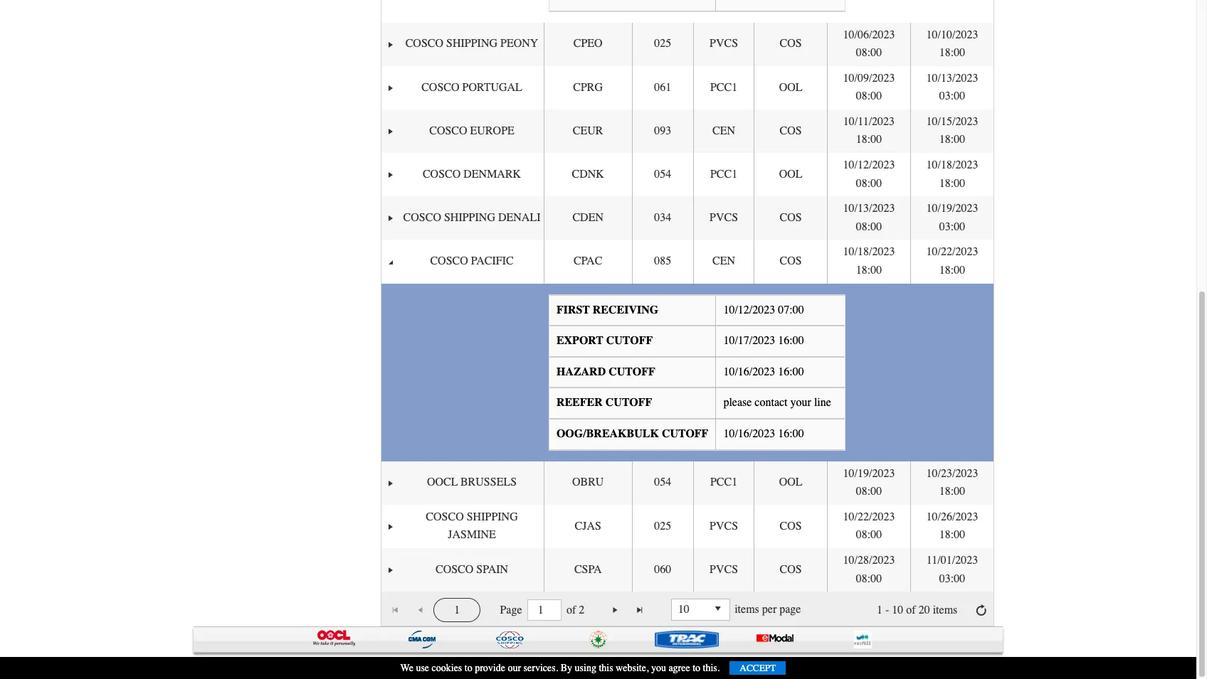 Task type: vqa. For each thing, say whether or not it's contained in the screenshot.


Task type: locate. For each thing, give the bounding box(es) containing it.
1 025 from the top
[[654, 37, 671, 50]]

18:00 inside the 10/23/2023 18:00
[[939, 486, 965, 498]]

brussels
[[460, 476, 517, 489]]

054 cell up 034
[[632, 153, 693, 197]]

1 horizontal spatial 10/13/2023
[[926, 72, 978, 84]]

cosco left europe
[[429, 124, 467, 137]]

rights
[[460, 660, 486, 673]]

shipping up cosco portugal
[[446, 37, 498, 50]]

1 054 cell from the top
[[632, 153, 693, 197]]

cosco up cosco portugal
[[405, 37, 443, 50]]

1 16:00 from the top
[[778, 335, 804, 348]]

10/22/2023 18:00 cell
[[910, 240, 994, 284]]

3 08:00 from the top
[[856, 177, 882, 190]]

4 row from the top
[[381, 153, 994, 197]]

10/19/2023 03:00 cell
[[910, 197, 994, 240]]

054 down oog/breakbulk cutoff
[[654, 476, 671, 489]]

3 pvcs cell from the top
[[693, 505, 754, 549]]

1 cos from the top
[[780, 37, 802, 50]]

10/22/2023 down 10/19/2023 03:00 cell
[[926, 246, 978, 259]]

2023
[[204, 660, 224, 673]]

1 vertical spatial 16:00
[[778, 366, 804, 379]]

0 vertical spatial 10/12/2023
[[843, 159, 895, 172]]

025 cell up the 061
[[632, 22, 693, 66]]

10/17/2023
[[723, 335, 775, 348]]

pcc1 cell
[[693, 66, 754, 110], [693, 153, 754, 197], [693, 462, 754, 505]]

18:00 down 10/15/2023
[[939, 133, 965, 146]]

10/16/2023 down 10/17/2023
[[723, 366, 775, 379]]

054 down 093 cell
[[654, 168, 671, 181]]

08:00 for 10/06/2023 08:00
[[856, 46, 882, 59]]

10/18/2023 18:00 for bottom 10/18/2023 18:00 cell
[[843, 246, 895, 277]]

cosco for cosco spain
[[436, 564, 474, 576]]

0 vertical spatial 025
[[654, 37, 671, 50]]

18:00 down 10/26/2023
[[939, 529, 965, 542]]

0 vertical spatial 10/13/2023
[[926, 72, 978, 84]]

cden cell
[[543, 197, 632, 240]]

0 horizontal spatial 1
[[454, 604, 460, 617]]

18:00 for 10/12/2023 08:00
[[939, 177, 965, 190]]

061
[[654, 81, 671, 94]]

10/18/2023
[[926, 159, 978, 172], [843, 246, 895, 259]]

refresh image
[[976, 605, 987, 616]]

10/12/2023 up 10/17/2023
[[723, 304, 775, 316]]

18:00 down 10/19/2023 03:00 cell
[[939, 264, 965, 277]]

2 to from the left
[[693, 663, 700, 675]]

cosco inside 'cosco shipping jasmine'
[[426, 511, 464, 524]]

3 ool from the top
[[779, 476, 803, 489]]

0 vertical spatial 10/18/2023 18:00
[[926, 159, 978, 190]]

cspa cell
[[543, 549, 632, 592]]

10/18/2023 18:00 cell down 10/13/2023 08:00
[[827, 240, 910, 284]]

10/12/2023 down 10/11/2023 18:00 cell
[[843, 159, 895, 172]]

1 to from the left
[[465, 663, 472, 675]]

03:00
[[939, 90, 965, 103], [939, 221, 965, 233], [939, 573, 965, 585]]

2 1 from the left
[[877, 604, 883, 617]]

18:00 down 10/10/2023
[[939, 46, 965, 59]]

cden
[[573, 211, 604, 224]]

0 vertical spatial pcc1 cell
[[693, 66, 754, 110]]

3 pcc1 cell from the top
[[693, 462, 754, 505]]

0 vertical spatial 03:00
[[939, 90, 965, 103]]

1 horizontal spatial 10/19/2023
[[926, 202, 978, 215]]

items
[[735, 604, 759, 617], [933, 604, 958, 617]]

shipping down the cosco denmark cell
[[444, 211, 495, 224]]

08:00 down 10/28/2023
[[856, 573, 882, 585]]

16:00 down the 07:00
[[778, 335, 804, 348]]

6 row from the top
[[381, 240, 994, 284]]

1 054 from the top
[[654, 168, 671, 181]]

cos for 10/28/2023
[[780, 564, 802, 576]]

cutoff
[[606, 335, 653, 348], [609, 366, 655, 379], [606, 397, 652, 410], [662, 428, 708, 441]]

10/12/2023 for 08:00
[[843, 159, 895, 172]]

0 vertical spatial cen
[[713, 124, 735, 137]]

2 054 cell from the top
[[632, 462, 693, 505]]

shipping
[[446, 37, 498, 50], [444, 211, 495, 224], [467, 511, 518, 524]]

10/06/2023 08:00
[[843, 28, 895, 59]]

shipping inside 'cosco shipping jasmine'
[[467, 511, 518, 524]]

items right the 20
[[933, 604, 958, 617]]

tree grid
[[381, 0, 994, 592]]

pvcs for 10/06/2023
[[710, 37, 738, 50]]

0 vertical spatial 10/16/2023 16:00
[[723, 366, 804, 379]]

10/13/2023 down 10/10/2023 18:00 'cell'
[[926, 72, 978, 84]]

1 vertical spatial 054
[[654, 476, 671, 489]]

10/16/2023
[[723, 366, 775, 379], [723, 428, 775, 441]]

2 pvcs cell from the top
[[693, 197, 754, 240]]

10/22/2023 inside cell
[[843, 511, 895, 524]]

to right all
[[465, 663, 472, 675]]

3 cos from the top
[[780, 211, 802, 224]]

1 items from the left
[[735, 604, 759, 617]]

1 down cosco spain cell
[[454, 604, 460, 617]]

1 of from the left
[[567, 604, 576, 617]]

18:00 for 10/19/2023 08:00
[[939, 486, 965, 498]]

2 03:00 from the top
[[939, 221, 965, 233]]

10/16/2023 for hazard cutoff
[[723, 366, 775, 379]]

0 vertical spatial shipping
[[446, 37, 498, 50]]

10/16/2023 16:00 down 10/17/2023 16:00
[[723, 366, 804, 379]]

03:00 for 10/13/2023 03:00
[[939, 90, 965, 103]]

5 08:00 from the top
[[856, 486, 882, 498]]

cdnk cell
[[543, 153, 632, 197]]

receiving
[[593, 304, 659, 316]]

cosco down the cosco denmark cell
[[403, 211, 441, 224]]

1 pcc1 from the top
[[710, 81, 738, 94]]

03:00 inside 10/13/2023 03:00
[[939, 90, 965, 103]]

pvcs cell
[[693, 22, 754, 66], [693, 197, 754, 240], [693, 505, 754, 549], [693, 549, 754, 592]]

5 row from the top
[[381, 197, 994, 240]]

0 vertical spatial pcc1
[[710, 81, 738, 94]]

08:00 down 10/09/2023 on the right top of page
[[856, 90, 882, 103]]

10/13/2023 03:00 cell
[[910, 66, 994, 110]]

025 up the 061
[[654, 37, 671, 50]]

10/13/2023 08:00
[[843, 202, 895, 233]]

you
[[651, 663, 666, 675]]

2 025 from the top
[[654, 520, 671, 533]]

2 row from the top
[[381, 66, 994, 110]]

1 08:00 from the top
[[856, 46, 882, 59]]

pcc1 cell for 10/19/2023
[[693, 462, 754, 505]]

accept button
[[730, 662, 786, 675]]

08:00
[[856, 46, 882, 59], [856, 90, 882, 103], [856, 177, 882, 190], [856, 221, 882, 233], [856, 486, 882, 498], [856, 529, 882, 542], [856, 573, 882, 585]]

1 horizontal spatial 10
[[892, 604, 903, 617]]

2 08:00 from the top
[[856, 90, 882, 103]]

025
[[654, 37, 671, 50], [654, 520, 671, 533]]

3 cos cell from the top
[[754, 197, 827, 240]]

08:00 for 10/22/2023 08:00
[[856, 529, 882, 542]]

18:00 down 10/11/2023
[[856, 133, 882, 146]]

to left this.
[[693, 663, 700, 675]]

10/19/2023 up 10/22/2023 18:00
[[926, 202, 978, 215]]

accept
[[740, 663, 776, 674]]

cosco left portugal
[[421, 81, 459, 94]]

0 vertical spatial 10/22/2023
[[926, 246, 978, 259]]

pvcs cell for 10/13/2023
[[693, 197, 754, 240]]

cos cell for 10/06/2023
[[754, 22, 827, 66]]

ool cell for 10/12/2023
[[754, 153, 827, 197]]

ool cell
[[754, 66, 827, 110], [754, 153, 827, 197], [754, 462, 827, 505]]

7 08:00 from the top
[[856, 573, 882, 585]]

2 vertical spatial ool cell
[[754, 462, 827, 505]]

1 pvcs cell from the top
[[693, 22, 754, 66]]

0 horizontal spatial 10/13/2023
[[843, 202, 895, 215]]

8 row from the top
[[381, 505, 994, 549]]

085 cell
[[632, 240, 693, 284]]

16:00 for oog/breakbulk cutoff
[[778, 428, 804, 441]]

shipping for jasmine
[[467, 511, 518, 524]]

10/18/2023 18:00 cell
[[910, 153, 994, 197], [827, 240, 910, 284]]

10/22/2023 inside 'cell'
[[926, 246, 978, 259]]

10/19/2023 08:00
[[843, 467, 895, 498]]

0 horizontal spatial items
[[735, 604, 759, 617]]

025 cell up 060
[[632, 505, 693, 549]]

2 vertical spatial ool
[[779, 476, 803, 489]]

5 cos cell from the top
[[754, 505, 827, 549]]

1 vertical spatial ool cell
[[754, 153, 827, 197]]

10/12/2023 for 07:00
[[723, 304, 775, 316]]

services.
[[524, 663, 558, 675]]

1 for 1
[[454, 604, 460, 617]]

2 pcc1 from the top
[[710, 168, 738, 181]]

18:00 inside '10/26/2023 18:00'
[[939, 529, 965, 542]]

7 row from the top
[[381, 462, 994, 505]]

10/12/2023 08:00 cell
[[827, 153, 910, 197]]

1 ool from the top
[[779, 81, 803, 94]]

1 vertical spatial 025 cell
[[632, 505, 693, 549]]

18:00
[[939, 46, 965, 59], [856, 133, 882, 146], [939, 133, 965, 146], [939, 177, 965, 190], [856, 264, 882, 277], [939, 264, 965, 277], [939, 486, 965, 498], [939, 529, 965, 542]]

1 horizontal spatial 10/18/2023
[[926, 159, 978, 172]]

03:00 inside 11/01/2023 03:00
[[939, 573, 965, 585]]

3 03:00 from the top
[[939, 573, 965, 585]]

08:00 inside 10/09/2023 08:00
[[856, 90, 882, 103]]

10/09/2023 08:00
[[843, 72, 895, 103]]

of left the 20
[[906, 604, 916, 617]]

0 horizontal spatial 10
[[678, 604, 689, 616]]

2 16:00 from the top
[[778, 366, 804, 379]]

093 cell
[[632, 110, 693, 153]]

08:00 up 10/22/2023 08:00
[[856, 486, 882, 498]]

18:00 inside 10/15/2023 18:00
[[939, 133, 965, 146]]

cosco left denmark
[[423, 168, 461, 181]]

using
[[575, 663, 596, 675]]

1 horizontal spatial 1
[[877, 604, 883, 617]]

10/18/2023 down 10/15/2023 18:00 cell
[[926, 159, 978, 172]]

2 025 cell from the top
[[632, 505, 693, 549]]

4 cos cell from the top
[[754, 240, 827, 284]]

2 vertical spatial 03:00
[[939, 573, 965, 585]]

03:00 down 11/01/2023 at the bottom right of page
[[939, 573, 965, 585]]

4 cos from the top
[[780, 255, 802, 268]]

025 cell for cpeo
[[632, 22, 693, 66]]

cos cell for 10/22/2023
[[754, 505, 827, 549]]

oog/breakbulk cutoff
[[557, 428, 708, 441]]

10/13/2023
[[926, 72, 978, 84], [843, 202, 895, 215]]

this
[[599, 663, 613, 675]]

0 horizontal spatial 10/18/2023
[[843, 246, 895, 259]]

cosco for cosco europe
[[429, 124, 467, 137]]

shipping for peony
[[446, 37, 498, 50]]

cos for 10/22/2023
[[780, 520, 802, 533]]

2 pvcs from the top
[[710, 211, 738, 224]]

row containing 10/11/2023 18:00
[[381, 110, 994, 153]]

1 horizontal spatial of
[[906, 604, 916, 617]]

2 cen from the top
[[713, 255, 735, 268]]

4 pvcs from the top
[[710, 564, 738, 576]]

10/10/2023
[[926, 28, 978, 41]]

3 pvcs from the top
[[710, 520, 738, 533]]

cosco left pacific
[[430, 255, 468, 268]]

2 cos cell from the top
[[754, 110, 827, 153]]

03:00 up 10/15/2023
[[939, 90, 965, 103]]

16:00 down "your" in the right of the page
[[778, 428, 804, 441]]

cos for 10/11/2023
[[780, 124, 802, 137]]

2 10/16/2023 16:00 from the top
[[723, 428, 804, 441]]

10/18/2023 down 10/13/2023 08:00 cell
[[843, 246, 895, 259]]

cen for 093
[[713, 124, 735, 137]]

cos cell
[[754, 22, 827, 66], [754, 110, 827, 153], [754, 197, 827, 240], [754, 240, 827, 284], [754, 505, 827, 549], [754, 549, 827, 592]]

cpeo
[[574, 37, 603, 50]]

cosco portugal cell
[[400, 66, 543, 110]]

2 vertical spatial 16:00
[[778, 428, 804, 441]]

10/26/2023 18:00 cell
[[910, 505, 994, 549]]

1 vertical spatial 025
[[654, 520, 671, 533]]

1 ool cell from the top
[[754, 66, 827, 110]]

1 horizontal spatial 10/12/2023
[[843, 159, 895, 172]]

1 horizontal spatial items
[[933, 604, 958, 617]]

row containing 10/28/2023 08:00
[[381, 549, 994, 592]]

cosco shipping denali cell
[[400, 197, 543, 240]]

10/16/2023 16:00
[[723, 366, 804, 379], [723, 428, 804, 441]]

2 vertical spatial shipping
[[467, 511, 518, 524]]

1 vertical spatial 10/18/2023
[[843, 246, 895, 259]]

16:00 up "your" in the right of the page
[[778, 366, 804, 379]]

2 ool from the top
[[779, 168, 803, 181]]

reefer cutoff
[[557, 397, 652, 410]]

3 pcc1 from the top
[[710, 476, 738, 489]]

0 vertical spatial 16:00
[[778, 335, 804, 348]]

18:00 inside 10/10/2023 18:00
[[939, 46, 965, 59]]

2 054 from the top
[[654, 476, 671, 489]]

054 cell down oog/breakbulk cutoff
[[632, 462, 693, 505]]

10/15/2023 18:00
[[926, 115, 978, 146]]

1 vertical spatial shipping
[[444, 211, 495, 224]]

025 for cpeo
[[654, 37, 671, 50]]

093
[[654, 124, 671, 137]]

pvcs cell for 10/28/2023
[[693, 549, 754, 592]]

tree grid containing 10/06/2023 08:00
[[381, 0, 994, 592]]

10 right go to the last page icon
[[678, 604, 689, 616]]

10/22/2023 down 10/19/2023 08:00 cell
[[843, 511, 895, 524]]

1 left "-"
[[877, 604, 883, 617]]

cosco left the spain at the bottom left of the page
[[436, 564, 474, 576]]

10/15/2023
[[926, 115, 978, 128]]

cen cell right 093
[[693, 110, 754, 153]]

shipping inside the cosco shipping denali cell
[[444, 211, 495, 224]]

cutoff for oog/breakbulk cutoff
[[662, 428, 708, 441]]

of 2
[[567, 604, 585, 617]]

10/16/2023 16:00 down contact
[[723, 428, 804, 441]]

hazard
[[557, 366, 606, 379]]

cosco portugal
[[421, 81, 522, 94]]

10/22/2023 for 08:00
[[843, 511, 895, 524]]

08:00 down "10/06/2023"
[[856, 46, 882, 59]]

0 horizontal spatial 10/12/2023
[[723, 304, 775, 316]]

shipping inside the cosco shipping peony cell
[[446, 37, 498, 50]]

10/15/2023 18:00 cell
[[910, 110, 994, 153]]

1 vertical spatial 054 cell
[[632, 462, 693, 505]]

2 ool cell from the top
[[754, 153, 827, 197]]

1 horizontal spatial 10/22/2023
[[926, 246, 978, 259]]

website,
[[616, 663, 649, 675]]

items left per
[[735, 604, 759, 617]]

1 vertical spatial 10/18/2023 18:00
[[843, 246, 895, 277]]

0 vertical spatial ool
[[779, 81, 803, 94]]

2 cos from the top
[[780, 124, 802, 137]]

1 vertical spatial pcc1 cell
[[693, 153, 754, 197]]

2 10/16/2023 from the top
[[723, 428, 775, 441]]

cosco up jasmine
[[426, 511, 464, 524]]

1 vertical spatial ool
[[779, 168, 803, 181]]

10/18/2023 18:00
[[926, 159, 978, 190], [843, 246, 895, 277]]

4 08:00 from the top
[[856, 221, 882, 233]]

2 of from the left
[[906, 604, 916, 617]]

10/13/2023 down 10/12/2023 08:00 cell
[[843, 202, 895, 215]]

cprg cell
[[543, 66, 632, 110]]

cosco for cosco shipping denali
[[403, 211, 441, 224]]

1 row from the top
[[381, 22, 994, 66]]

03:00 inside 10/19/2023 03:00
[[939, 221, 965, 233]]

2 vertical spatial pcc1 cell
[[693, 462, 754, 505]]

6 08:00 from the top
[[856, 529, 882, 542]]

08:00 up 10/28/2023
[[856, 529, 882, 542]]

10/06/2023 08:00 cell
[[827, 22, 910, 66]]

18:00 up 10/19/2023 03:00
[[939, 177, 965, 190]]

10/13/2023 for 03:00
[[926, 72, 978, 84]]

row containing 10/18/2023 18:00
[[381, 240, 994, 284]]

11/01/2023 03:00
[[927, 554, 978, 585]]

10/19/2023 up 10/22/2023 08:00
[[843, 467, 895, 480]]

0 vertical spatial ool cell
[[754, 66, 827, 110]]

1 cos cell from the top
[[754, 22, 827, 66]]

cutoff for export cutoff
[[606, 335, 653, 348]]

1 horizontal spatial 10/18/2023 18:00
[[926, 159, 978, 190]]

cosco shipping jasmine cell
[[400, 505, 543, 549]]

3 ool cell from the top
[[754, 462, 827, 505]]

10/13/2023 08:00 cell
[[827, 197, 910, 240]]

08:00 inside 10/06/2023 08:00
[[856, 46, 882, 59]]

10/19/2023 for 03:00
[[926, 202, 978, 215]]

0 horizontal spatial to
[[465, 663, 472, 675]]

pcc1 cell for 10/12/2023
[[693, 153, 754, 197]]

cpac
[[574, 255, 602, 268]]

contact
[[755, 397, 788, 410]]

by
[[561, 663, 572, 675]]

jasmine
[[448, 529, 496, 542]]

cosco for cosco shipping peony
[[405, 37, 443, 50]]

denali
[[498, 211, 541, 224]]

03:00 for 11/01/2023 03:00
[[939, 573, 965, 585]]

1 pcc1 cell from the top
[[693, 66, 754, 110]]

1 vertical spatial 10/22/2023
[[843, 511, 895, 524]]

10/11/2023
[[843, 115, 895, 128]]

6 cos cell from the top
[[754, 549, 827, 592]]

cen for 085
[[713, 255, 735, 268]]

9 row from the top
[[381, 549, 994, 592]]

1 vertical spatial pcc1
[[710, 168, 738, 181]]

10/13/2023 03:00
[[926, 72, 978, 103]]

11/01/2023
[[927, 554, 978, 567]]

cosco spain
[[436, 564, 508, 576]]

0 vertical spatial 054 cell
[[632, 153, 693, 197]]

18:00 inside 10/22/2023 18:00
[[939, 264, 965, 277]]

10/26/2023
[[926, 511, 978, 524]]

054 cell for obru
[[632, 462, 693, 505]]

10/16/2023 down please
[[723, 428, 775, 441]]

10
[[678, 604, 689, 616], [892, 604, 903, 617]]

08:00 for 10/28/2023 08:00
[[856, 573, 882, 585]]

054 for obru
[[654, 476, 671, 489]]

054
[[654, 168, 671, 181], [654, 476, 671, 489]]

08:00 inside 10/12/2023 08:00
[[856, 177, 882, 190]]

1 vertical spatial 10/16/2023 16:00
[[723, 428, 804, 441]]

10/18/2023 18:00 down 10/13/2023 08:00 cell
[[843, 246, 895, 277]]

1 cen from the top
[[713, 124, 735, 137]]

of left 2
[[567, 604, 576, 617]]

10/11/2023 18:00 cell
[[827, 110, 910, 153]]

18:00 for 10/18/2023 18:00
[[939, 264, 965, 277]]

1 vertical spatial 10/13/2023
[[843, 202, 895, 215]]

1 1 from the left
[[454, 604, 460, 617]]

cosco shipping jasmine
[[426, 511, 518, 542]]

1 03:00 from the top
[[939, 90, 965, 103]]

1 vertical spatial 10/19/2023
[[843, 467, 895, 480]]

1 10/16/2023 from the top
[[723, 366, 775, 379]]

16:00 for export cutoff
[[778, 335, 804, 348]]

10/18/2023 18:00 cell up 10/19/2023 03:00
[[910, 153, 994, 197]]

cjas cell
[[543, 505, 632, 549]]

2 vertical spatial pcc1
[[710, 476, 738, 489]]

10/19/2023 08:00 cell
[[827, 462, 910, 505]]

08:00 inside 10/22/2023 08:00
[[856, 529, 882, 542]]

0 horizontal spatial 10/22/2023
[[843, 511, 895, 524]]

2 pcc1 cell from the top
[[693, 153, 754, 197]]

cen right 093
[[713, 124, 735, 137]]

1 025 cell from the top
[[632, 22, 693, 66]]

10/18/2023 18:00 for the topmost 10/18/2023 18:00 cell
[[926, 159, 978, 190]]

03:00 up 10/22/2023 18:00
[[939, 221, 965, 233]]

11/01/2023 03:00 cell
[[910, 549, 994, 592]]

all
[[445, 660, 457, 673]]

ceur cell
[[543, 110, 632, 153]]

0 vertical spatial 10/16/2023
[[723, 366, 775, 379]]

3 16:00 from the top
[[778, 428, 804, 441]]

0 horizontal spatial 10/18/2023 18:00
[[843, 246, 895, 277]]

0 horizontal spatial of
[[567, 604, 576, 617]]

cen right '085'
[[713, 255, 735, 268]]

10/11/2023 18:00
[[843, 115, 895, 146]]

10 right "-"
[[892, 604, 903, 617]]

08:00 down 10/12/2023 08:00 cell
[[856, 221, 882, 233]]

beach
[[279, 660, 304, 673]]

1 vertical spatial cen
[[713, 255, 735, 268]]

1 vertical spatial 10/12/2023
[[723, 304, 775, 316]]

cen cell
[[693, 110, 754, 153], [693, 240, 754, 284]]

2 cen cell from the top
[[693, 240, 754, 284]]

shipping up jasmine
[[467, 511, 518, 524]]

0 vertical spatial 054
[[654, 168, 671, 181]]

pvcs cell for 10/22/2023
[[693, 505, 754, 549]]

054 cell
[[632, 153, 693, 197], [632, 462, 693, 505]]

10/12/2023
[[843, 159, 895, 172], [723, 304, 775, 316]]

0 vertical spatial 10/18/2023
[[926, 159, 978, 172]]

cos cell for 10/28/2023
[[754, 549, 827, 592]]

0 vertical spatial cen cell
[[693, 110, 754, 153]]

10/19/2023 03:00
[[926, 202, 978, 233]]

row group
[[381, 0, 994, 592]]

10/18/2023 18:00 down 10/15/2023 18:00 cell
[[926, 159, 978, 190]]

reserved.
[[488, 660, 528, 673]]

10/12/2023 inside cell
[[843, 159, 895, 172]]

4 pvcs cell from the top
[[693, 549, 754, 592]]

5 cos from the top
[[780, 520, 802, 533]]

08:00 inside 10/19/2023 08:00
[[856, 486, 882, 498]]

0 vertical spatial 10/18/2023 18:00 cell
[[910, 153, 994, 197]]

08:00 for 10/19/2023 08:00
[[856, 486, 882, 498]]

1 vertical spatial 10/16/2023
[[723, 428, 775, 441]]

6 cos from the top
[[780, 564, 802, 576]]

025 up 060
[[654, 520, 671, 533]]

0 vertical spatial 025 cell
[[632, 22, 693, 66]]

1 horizontal spatial to
[[693, 663, 700, 675]]

agree
[[669, 663, 690, 675]]

0 horizontal spatial 10/19/2023
[[843, 467, 895, 480]]

1 cen cell from the top
[[693, 110, 754, 153]]

08:00 inside 10/13/2023 08:00
[[856, 221, 882, 233]]

cos for 10/13/2023
[[780, 211, 802, 224]]

025 cell
[[632, 22, 693, 66], [632, 505, 693, 549]]

3 row from the top
[[381, 110, 994, 153]]

oocl brussels
[[427, 476, 517, 489]]

18:00 down 10/23/2023
[[939, 486, 965, 498]]

first
[[557, 304, 590, 316]]

0 vertical spatial 10/19/2023
[[926, 202, 978, 215]]

10/10/2023 18:00 cell
[[910, 22, 994, 66]]

1 for 1 - 10 of 20 items
[[877, 604, 883, 617]]

08:00 inside 10/28/2023 08:00
[[856, 573, 882, 585]]

08:00 up 10/13/2023 08:00
[[856, 177, 882, 190]]

please
[[723, 397, 752, 410]]

1 10/16/2023 16:00 from the top
[[723, 366, 804, 379]]

cen cell for 085
[[693, 240, 754, 284]]

1 vertical spatial 03:00
[[939, 221, 965, 233]]

1 vertical spatial cen cell
[[693, 240, 754, 284]]

10/22/2023 for 18:00
[[926, 246, 978, 259]]

cen cell right '085'
[[693, 240, 754, 284]]

1 10 from the left
[[678, 604, 689, 616]]

1 pvcs from the top
[[710, 37, 738, 50]]

row
[[381, 22, 994, 66], [381, 66, 994, 110], [381, 110, 994, 153], [381, 153, 994, 197], [381, 197, 994, 240], [381, 240, 994, 284], [381, 462, 994, 505], [381, 505, 994, 549], [381, 549, 994, 592]]

pvcs
[[710, 37, 738, 50], [710, 211, 738, 224], [710, 520, 738, 533], [710, 564, 738, 576]]

cutoff for hazard cutoff
[[609, 366, 655, 379]]



Task type: describe. For each thing, give the bounding box(es) containing it.
go to the next page image
[[610, 605, 621, 616]]

08:00 for 10/09/2023 08:00
[[856, 90, 882, 103]]

europe
[[470, 124, 514, 137]]

cosco shipping peony cell
[[400, 22, 543, 66]]

cprg
[[573, 81, 603, 94]]

cosco europe cell
[[400, 110, 543, 153]]

10/22/2023 18:00
[[926, 246, 978, 277]]

10/26/2023 18:00
[[926, 511, 978, 542]]

row containing 10/06/2023 08:00
[[381, 22, 994, 66]]

10/28/2023 08:00
[[843, 554, 895, 585]]

cosco for cosco shipping jasmine
[[426, 511, 464, 524]]

row containing cosco shipping jasmine
[[381, 505, 994, 549]]

cosco shipping denali
[[403, 211, 541, 224]]

this.
[[703, 663, 720, 675]]

061 cell
[[632, 66, 693, 110]]

pvcs for 10/22/2023
[[710, 520, 738, 533]]

18:00 for 10/22/2023 08:00
[[939, 529, 965, 542]]

025 cell for cjas
[[632, 505, 693, 549]]

pcc1 for 10/19/2023
[[710, 476, 738, 489]]

10/09/2023
[[843, 72, 895, 84]]

pcc1 for 10/09/2023
[[710, 81, 738, 94]]

10/28/2023
[[843, 554, 895, 567]]

08:00 for 10/13/2023 08:00
[[856, 221, 882, 233]]

cosco spain cell
[[400, 549, 543, 592]]

denmark
[[464, 168, 521, 181]]

cos cell for 10/11/2023
[[754, 110, 827, 153]]

03:00 for 10/19/2023 03:00
[[939, 221, 965, 233]]

ool cell for 10/09/2023
[[754, 66, 827, 110]]

obru cell
[[543, 462, 632, 505]]

oocl brussels cell
[[400, 462, 543, 505]]

ool for 10/09/2023
[[779, 81, 803, 94]]

hazard cutoff
[[557, 366, 655, 379]]

cpeo cell
[[543, 22, 632, 66]]

060 cell
[[632, 549, 693, 592]]

10/16/2023 16:00 for oog/breakbulk cutoff
[[723, 428, 804, 441]]

row containing 10/12/2023 08:00
[[381, 153, 994, 197]]

our
[[508, 663, 521, 675]]

034 cell
[[632, 197, 693, 240]]

cos for 10/18/2023
[[780, 255, 802, 268]]

18:00 inside 10/11/2023 18:00
[[856, 133, 882, 146]]

per
[[762, 604, 777, 617]]

we use cookies to provide our services. by using this website, you agree to this.
[[400, 663, 720, 675]]

ool for 10/12/2023
[[779, 168, 803, 181]]

cosco for cosco portugal
[[421, 81, 459, 94]]

054 for cdnk
[[654, 168, 671, 181]]

cutoff for reefer cutoff
[[606, 397, 652, 410]]

ceur
[[573, 124, 603, 137]]

(lbct
[[387, 660, 415, 673]]

10/19/2023 for 08:00
[[843, 467, 895, 480]]

cosco for cosco denmark
[[423, 168, 461, 181]]

row containing 10/19/2023 08:00
[[381, 462, 994, 505]]

18:00 for 10/11/2023 18:00
[[939, 133, 965, 146]]

go to the last page image
[[634, 605, 646, 616]]

10/10/2023 18:00
[[926, 28, 978, 59]]

long
[[256, 660, 277, 673]]

peony
[[500, 37, 538, 50]]

container
[[307, 660, 346, 673]]

034
[[654, 211, 671, 224]]

10/16/2023 16:00 for hazard cutoff
[[723, 366, 804, 379]]

please contact your line
[[723, 397, 831, 410]]

shipping for denali
[[444, 211, 495, 224]]

10/23/2023
[[926, 467, 978, 480]]

10/13/2023 for 08:00
[[843, 202, 895, 215]]

we
[[400, 663, 413, 675]]

060
[[654, 564, 671, 576]]

cjas
[[575, 520, 601, 533]]

page
[[780, 604, 801, 617]]

cosco shipping peony
[[405, 37, 538, 50]]

export cutoff
[[557, 335, 653, 348]]

pvcs for 10/13/2023
[[710, 211, 738, 224]]

cosco denmark cell
[[400, 153, 543, 197]]

cos cell for 10/18/2023
[[754, 240, 827, 284]]

cosco pacific cell
[[400, 240, 543, 284]]

terminal
[[348, 660, 384, 673]]

10/22/2023 08:00 cell
[[827, 505, 910, 549]]

pvcs for 10/28/2023
[[710, 564, 738, 576]]

-
[[885, 604, 889, 617]]

10/09/2023 08:00 cell
[[827, 66, 910, 110]]

pvcs cell for 10/06/2023
[[693, 22, 754, 66]]

oog/breakbulk
[[557, 428, 659, 441]]

10/22/2023 08:00
[[843, 511, 895, 542]]

cosco for cosco pacific
[[430, 255, 468, 268]]

row group containing 10/06/2023 08:00
[[381, 0, 994, 592]]

08:00 for 10/12/2023 08:00
[[856, 177, 882, 190]]

use
[[416, 663, 429, 675]]

16:00 for hazard cutoff
[[778, 366, 804, 379]]

lbct,
[[226, 660, 253, 673]]

18:00 down 10/13/2023 08:00 cell
[[856, 264, 882, 277]]

obru
[[572, 476, 604, 489]]

ool for 10/19/2023
[[779, 476, 803, 489]]

025 for cjas
[[654, 520, 671, 533]]

054 cell for cdnk
[[632, 153, 693, 197]]

row containing 10/13/2023 08:00
[[381, 197, 994, 240]]

pcc1 cell for 10/09/2023
[[693, 66, 754, 110]]

provide
[[475, 663, 505, 675]]

10/17/2023 16:00
[[723, 335, 804, 348]]

1 field
[[527, 600, 561, 621]]

your
[[790, 397, 811, 410]]

10/23/2023 18:00
[[926, 467, 978, 498]]

20
[[919, 604, 930, 617]]

cosco europe
[[429, 124, 514, 137]]

pacific
[[471, 255, 514, 268]]

oocl
[[427, 476, 458, 489]]

row containing 10/09/2023 08:00
[[381, 66, 994, 110]]

10/16/2023 for oog/breakbulk cutoff
[[723, 428, 775, 441]]

cos for 10/06/2023
[[780, 37, 802, 50]]

2 items from the left
[[933, 604, 958, 617]]

10/23/2023 18:00 cell
[[910, 462, 994, 505]]

page
[[500, 604, 522, 617]]

cos cell for 10/13/2023
[[754, 197, 827, 240]]

1 - 10 of 20 items
[[877, 604, 958, 617]]

10/12/2023 07:00
[[723, 304, 804, 316]]

18:00 for 10/06/2023 08:00
[[939, 46, 965, 59]]

10/28/2023 08:00 cell
[[827, 549, 910, 592]]

cosco pacific
[[430, 255, 514, 268]]

cen cell for 093
[[693, 110, 754, 153]]

cookies
[[432, 663, 462, 675]]

first receiving
[[557, 304, 659, 316]]

items per page
[[735, 604, 801, 617]]

line
[[814, 397, 831, 410]]

©
[[194, 660, 201, 673]]

cdnk
[[572, 168, 604, 181]]

07:00
[[778, 304, 804, 316]]

pcc1 for 10/12/2023
[[710, 168, 738, 181]]

reefer
[[557, 397, 603, 410]]

cpac cell
[[543, 240, 632, 284]]

ool cell for 10/19/2023
[[754, 462, 827, 505]]

2 10 from the left
[[892, 604, 903, 617]]

spain
[[476, 564, 508, 576]]

1 vertical spatial 10/18/2023 18:00 cell
[[827, 240, 910, 284]]

portugal
[[462, 81, 522, 94]]

llc.)
[[418, 660, 442, 673]]

© 2023 lbct, long beach container terminal (lbct llc.) all rights reserved.
[[194, 660, 528, 673]]

10/06/2023
[[843, 28, 895, 41]]



